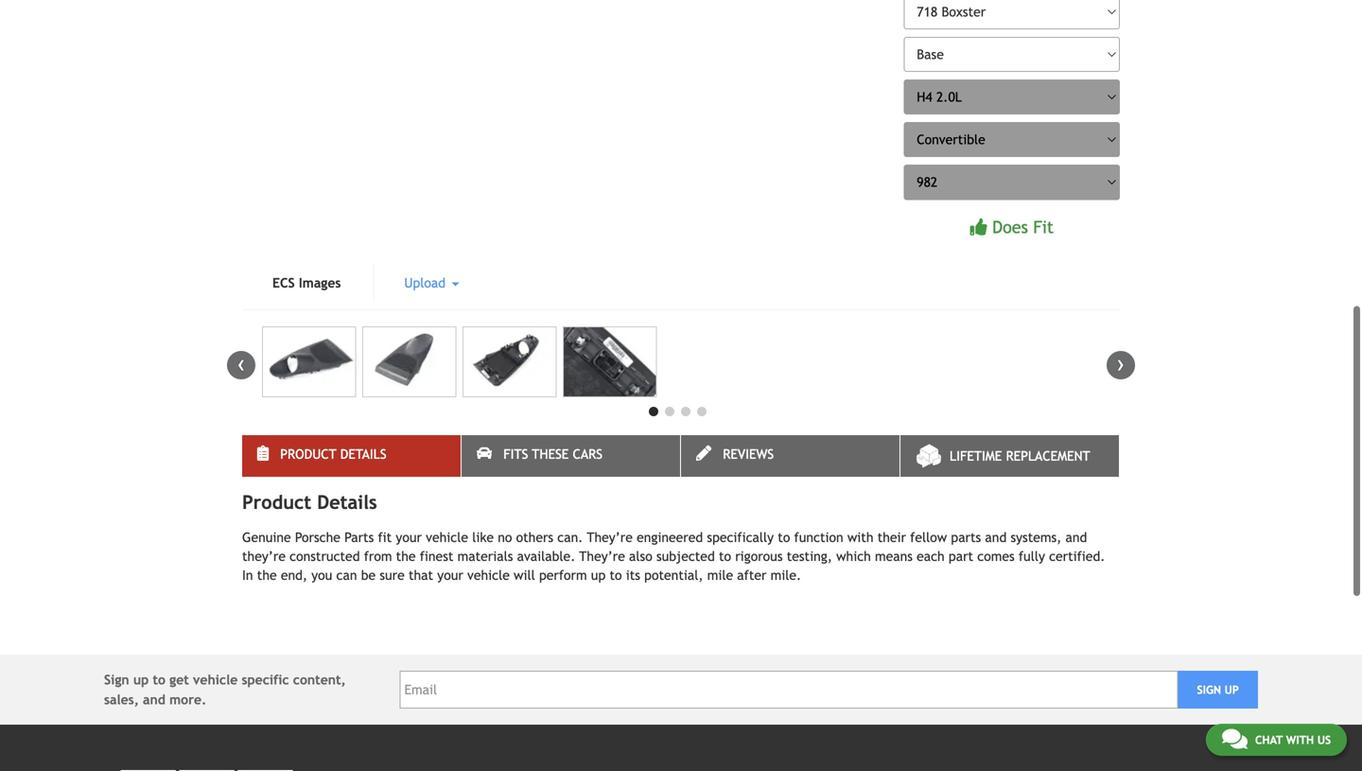 Task type: describe. For each thing, give the bounding box(es) containing it.
‹ link
[[227, 351, 256, 379]]

1 vertical spatial details
[[317, 491, 377, 513]]

does
[[993, 217, 1029, 237]]

with inside genuine porsche parts fit your vehicle like no others can. they're engineered specifically to function with their fellow parts and systems, and they're constructed from the finest materials available. they're also subjected to rigorous testing, which means each part comes fully certified. in the end, you can be sure that your vehicle will perform up to its potential, mile after mile.
[[848, 530, 874, 545]]

means
[[875, 549, 913, 564]]

sure
[[380, 568, 405, 583]]

that
[[409, 568, 433, 583]]

can.
[[558, 530, 583, 545]]

0 vertical spatial your
[[396, 530, 422, 545]]

‹
[[238, 351, 245, 376]]

vehicle inside sign up to get vehicle specific content, sales, and more.
[[193, 672, 238, 687]]

in
[[242, 568, 253, 583]]

1 vertical spatial product details
[[242, 491, 377, 513]]

fits these cars
[[504, 447, 603, 462]]

lifetime replacement link
[[901, 435, 1120, 477]]

product details link
[[242, 435, 461, 477]]

genuine
[[242, 530, 291, 545]]

sign up to get vehicle specific content, sales, and more.
[[104, 672, 346, 707]]

1 vertical spatial with
[[1287, 733, 1315, 747]]

›
[[1118, 351, 1125, 376]]

materials
[[458, 549, 513, 564]]

fellow
[[911, 530, 947, 545]]

sign up button
[[1178, 671, 1259, 709]]

0 vertical spatial they're
[[587, 530, 633, 545]]

engineered
[[637, 530, 703, 545]]

up for sign up to get vehicle specific content, sales, and more.
[[133, 672, 149, 687]]

can
[[336, 568, 357, 583]]

replacement
[[1006, 449, 1091, 464]]

1 vertical spatial vehicle
[[467, 568, 510, 583]]

from
[[364, 549, 392, 564]]

specifically
[[707, 530, 774, 545]]

to inside sign up to get vehicle specific content, sales, and more.
[[153, 672, 166, 687]]

rigorous
[[736, 549, 783, 564]]

specific
[[242, 672, 289, 687]]

2 horizontal spatial and
[[1066, 530, 1088, 545]]

no
[[498, 530, 512, 545]]

to up the rigorous
[[778, 530, 790, 545]]

mile
[[708, 568, 733, 583]]

upload button
[[374, 264, 490, 302]]

up for sign up
[[1225, 683, 1240, 696]]

fit
[[1034, 217, 1054, 237]]

chat with us
[[1256, 733, 1331, 747]]

fit
[[378, 530, 392, 545]]

which
[[837, 549, 871, 564]]

to up mile
[[719, 549, 732, 564]]

will
[[514, 568, 535, 583]]

after
[[737, 568, 767, 583]]

be
[[361, 568, 376, 583]]

genuine porsche parts fit your vehicle like no others can. they're engineered specifically to function with their fellow parts and systems, and they're constructed from the finest materials available. they're also subjected to rigorous testing, which means each part comes fully certified. in the end, you can be sure that your vehicle will perform up to its potential, mile after mile.
[[242, 530, 1106, 583]]

0 vertical spatial vehicle
[[426, 530, 468, 545]]

1 vertical spatial the
[[257, 568, 277, 583]]

you
[[312, 568, 332, 583]]

thumbs up image
[[971, 218, 988, 235]]

and inside sign up to get vehicle specific content, sales, and more.
[[143, 692, 166, 707]]

its
[[626, 568, 641, 583]]

sales,
[[104, 692, 139, 707]]

0 vertical spatial the
[[396, 549, 416, 564]]

systems,
[[1011, 530, 1062, 545]]

ecs images
[[273, 275, 341, 290]]

more.
[[170, 692, 207, 707]]

› link
[[1107, 351, 1136, 379]]

fully
[[1019, 549, 1046, 564]]

they're
[[242, 549, 286, 564]]



Task type: vqa. For each thing, say whether or not it's contained in the screenshot.
the Details
yes



Task type: locate. For each thing, give the bounding box(es) containing it.
the down they're
[[257, 568, 277, 583]]

and up comes
[[986, 530, 1007, 545]]

finest
[[420, 549, 454, 564]]

up inside button
[[1225, 683, 1240, 696]]

1 vertical spatial product
[[242, 491, 312, 513]]

end,
[[281, 568, 308, 583]]

cars
[[573, 447, 603, 462]]

0 vertical spatial details
[[340, 447, 387, 462]]

and
[[986, 530, 1007, 545], [1066, 530, 1088, 545], [143, 692, 166, 707]]

with up which
[[848, 530, 874, 545]]

1 horizontal spatial and
[[986, 530, 1007, 545]]

testing,
[[787, 549, 833, 564]]

and up 'certified.'
[[1066, 530, 1088, 545]]

vehicle up 'finest'
[[426, 530, 468, 545]]

0 vertical spatial with
[[848, 530, 874, 545]]

perform
[[539, 568, 587, 583]]

sign up sales,
[[104, 672, 129, 687]]

the up the sure
[[396, 549, 416, 564]]

2 vertical spatial vehicle
[[193, 672, 238, 687]]

subjected
[[657, 549, 715, 564]]

sign up
[[1198, 683, 1240, 696]]

also
[[629, 549, 653, 564]]

reviews link
[[681, 435, 900, 477]]

chat
[[1256, 733, 1283, 747]]

0 vertical spatial product details
[[280, 447, 387, 462]]

fits these cars link
[[462, 435, 680, 477]]

your
[[396, 530, 422, 545], [437, 568, 464, 583]]

their
[[878, 530, 907, 545]]

images
[[299, 275, 341, 290]]

2 es#3318233 - 982858189e5q0 - instrument panel trim panel - black - fits 718 boxster, 718 cayman, 718 spyder - genuine porsche - porsche image from the left
[[362, 326, 456, 397]]

0 horizontal spatial with
[[848, 530, 874, 545]]

sign inside sign up to get vehicle specific content, sales, and more.
[[104, 672, 129, 687]]

3 es#3318233 - 982858189e5q0 - instrument panel trim panel - black - fits 718 boxster, 718 cayman, 718 spyder - genuine porsche - porsche image from the left
[[463, 326, 557, 397]]

your down 'finest'
[[437, 568, 464, 583]]

like
[[472, 530, 494, 545]]

2 horizontal spatial up
[[1225, 683, 1240, 696]]

reviews
[[723, 447, 774, 462]]

Email email field
[[400, 671, 1178, 709]]

1 horizontal spatial with
[[1287, 733, 1315, 747]]

up left its
[[591, 568, 606, 583]]

content,
[[293, 672, 346, 687]]

sign for sign up
[[1198, 683, 1222, 696]]

sign
[[104, 672, 129, 687], [1198, 683, 1222, 696]]

comments image
[[1223, 728, 1248, 750]]

product
[[280, 447, 337, 462], [242, 491, 312, 513]]

parts
[[345, 530, 374, 545]]

porsche
[[295, 530, 341, 545]]

1 vertical spatial your
[[437, 568, 464, 583]]

comes
[[978, 549, 1015, 564]]

they're down "can."
[[580, 549, 625, 564]]

product up porsche on the left bottom of the page
[[280, 447, 337, 462]]

to
[[778, 530, 790, 545], [719, 549, 732, 564], [610, 568, 622, 583], [153, 672, 166, 687]]

available.
[[517, 549, 576, 564]]

to left its
[[610, 568, 622, 583]]

chat with us link
[[1206, 724, 1348, 756]]

ecs
[[273, 275, 295, 290]]

these
[[532, 447, 569, 462]]

with
[[848, 530, 874, 545], [1287, 733, 1315, 747]]

ecs images link
[[242, 264, 371, 302]]

up inside sign up to get vehicle specific content, sales, and more.
[[133, 672, 149, 687]]

0 horizontal spatial the
[[257, 568, 277, 583]]

sign inside button
[[1198, 683, 1222, 696]]

1 horizontal spatial your
[[437, 568, 464, 583]]

0 horizontal spatial sign
[[104, 672, 129, 687]]

0 vertical spatial product
[[280, 447, 337, 462]]

parts
[[951, 530, 982, 545]]

details
[[340, 447, 387, 462], [317, 491, 377, 513]]

us
[[1318, 733, 1331, 747]]

vehicle up more.
[[193, 672, 238, 687]]

sign for sign up to get vehicle specific content, sales, and more.
[[104, 672, 129, 687]]

lifetime
[[950, 449, 1002, 464]]

1 es#3318233 - 982858189e5q0 - instrument panel trim panel - black - fits 718 boxster, 718 cayman, 718 spyder - genuine porsche - porsche image from the left
[[262, 326, 356, 397]]

constructed
[[290, 549, 360, 564]]

the
[[396, 549, 416, 564], [257, 568, 277, 583]]

0 horizontal spatial up
[[133, 672, 149, 687]]

vehicle
[[426, 530, 468, 545], [467, 568, 510, 583], [193, 672, 238, 687]]

sign up "chat with us" link
[[1198, 683, 1222, 696]]

they're
[[587, 530, 633, 545], [580, 549, 625, 564]]

upload
[[404, 275, 450, 290]]

and right sales,
[[143, 692, 166, 707]]

potential,
[[645, 568, 704, 583]]

1 horizontal spatial the
[[396, 549, 416, 564]]

vehicle down materials
[[467, 568, 510, 583]]

mile.
[[771, 568, 802, 583]]

with left us
[[1287, 733, 1315, 747]]

1 vertical spatial they're
[[580, 549, 625, 564]]

get
[[170, 672, 189, 687]]

up up sales,
[[133, 672, 149, 687]]

up up comments icon
[[1225, 683, 1240, 696]]

fits
[[504, 447, 528, 462]]

product up genuine
[[242, 491, 312, 513]]

up
[[591, 568, 606, 583], [133, 672, 149, 687], [1225, 683, 1240, 696]]

0 horizontal spatial your
[[396, 530, 422, 545]]

others
[[516, 530, 554, 545]]

your right the fit
[[396, 530, 422, 545]]

part
[[949, 549, 974, 564]]

each
[[917, 549, 945, 564]]

1 horizontal spatial sign
[[1198, 683, 1222, 696]]

does fit
[[993, 217, 1054, 237]]

certified.
[[1050, 549, 1106, 564]]

product details
[[280, 447, 387, 462], [242, 491, 377, 513]]

function
[[794, 530, 844, 545]]

they're up "also"
[[587, 530, 633, 545]]

to left get on the bottom left of page
[[153, 672, 166, 687]]

4 es#3318233 - 982858189e5q0 - instrument panel trim panel - black - fits 718 boxster, 718 cayman, 718 spyder - genuine porsche - porsche image from the left
[[563, 326, 657, 397]]

up inside genuine porsche parts fit your vehicle like no others can. they're engineered specifically to function with their fellow parts and systems, and they're constructed from the finest materials available. they're also subjected to rigorous testing, which means each part comes fully certified. in the end, you can be sure that your vehicle will perform up to its potential, mile after mile.
[[591, 568, 606, 583]]

1 horizontal spatial up
[[591, 568, 606, 583]]

lifetime replacement
[[950, 449, 1091, 464]]

0 horizontal spatial and
[[143, 692, 166, 707]]

es#3318233 - 982858189e5q0 - instrument panel trim panel - black - fits 718 boxster, 718 cayman, 718 spyder - genuine porsche - porsche image
[[262, 326, 356, 397], [362, 326, 456, 397], [463, 326, 557, 397], [563, 326, 657, 397]]



